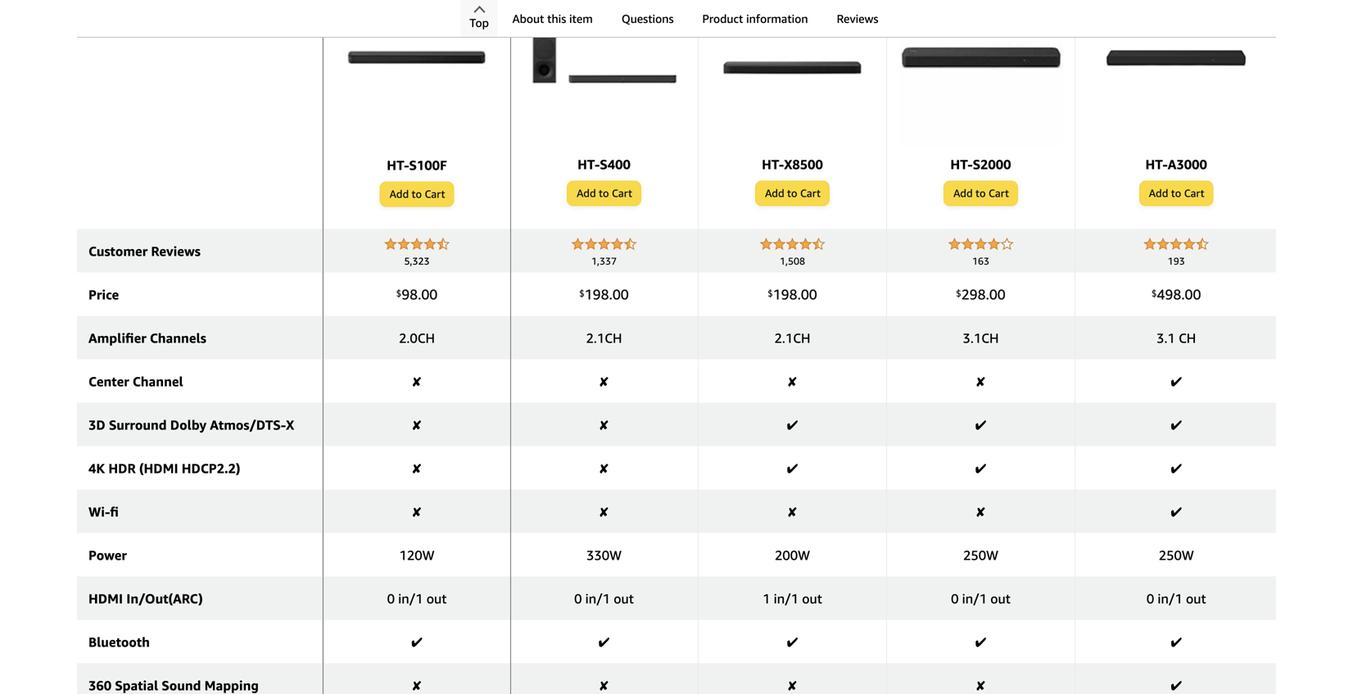 Task type: locate. For each thing, give the bounding box(es) containing it.
✔
[[1172, 374, 1183, 389], [787, 417, 799, 433], [976, 417, 987, 433], [1172, 417, 1183, 433], [787, 461, 799, 476], [976, 461, 987, 476], [1172, 461, 1183, 476], [1172, 504, 1183, 520], [412, 634, 423, 650], [599, 634, 610, 650], [787, 634, 799, 650], [976, 634, 987, 650], [1172, 634, 1183, 650], [1172, 678, 1183, 693]]

2 250w from the left
[[1160, 547, 1195, 563]]

to for s2000
[[976, 187, 986, 200]]

1 in/1 from the left
[[398, 591, 423, 606]]

amplifier
[[89, 330, 146, 346]]

add down the ht-a3000
[[1150, 187, 1169, 200]]

cart down s2000
[[989, 187, 1010, 200]]

price
[[89, 287, 119, 302]]

1 $ from the left
[[396, 288, 402, 299]]

ht-
[[578, 157, 600, 172], [762, 157, 785, 172], [951, 157, 973, 172], [1146, 157, 1169, 172], [387, 157, 409, 173]]

to down ht-s100f
[[412, 188, 422, 200]]

3 0 from the left
[[952, 591, 959, 606]]

00
[[422, 286, 438, 303], [613, 286, 629, 303], [801, 286, 818, 303], [990, 286, 1006, 303], [1186, 286, 1202, 303]]

cart down the x8500
[[801, 187, 821, 200]]

hdr
[[108, 461, 136, 476]]

2.1ch down 1,337
[[586, 330, 622, 346]]

add down ht-s100f
[[390, 188, 409, 200]]

0 horizontal spatial 250w
[[964, 547, 999, 563]]

add to cart down ht-s2000
[[954, 187, 1010, 200]]

mapping
[[205, 678, 259, 693]]

in/out(arc)
[[126, 591, 203, 606]]

1 horizontal spatial 250w
[[1160, 547, 1195, 563]]

reviews right the customer
[[151, 243, 201, 259]]

1 out from the left
[[427, 591, 447, 606]]

4k hdr (hdmi hdcp2.2)
[[89, 461, 241, 476]]

reviews right the information
[[837, 12, 879, 25]]

ch
[[1179, 330, 1197, 346]]

add to cart submit for a3000
[[1141, 182, 1214, 205]]

5 00 from the left
[[1186, 286, 1202, 303]]

4 0 from the left
[[1147, 591, 1155, 606]]

3d
[[89, 417, 106, 433]]

to
[[599, 187, 609, 200], [788, 187, 798, 200], [976, 187, 986, 200], [1172, 187, 1182, 200], [412, 188, 422, 200]]

0 in/1 out
[[387, 591, 447, 606], [575, 591, 634, 606], [952, 591, 1011, 606], [1147, 591, 1207, 606]]

1 horizontal spatial $ 198 . 00
[[768, 286, 818, 303]]

to for s100f
[[412, 188, 422, 200]]

2 00 from the left
[[613, 286, 629, 303]]

add to cart submit for s100f
[[381, 182, 454, 206]]

power
[[89, 547, 127, 563]]

top
[[470, 16, 489, 30]]

3 in/1 from the left
[[774, 591, 799, 606]]

to for x8500
[[788, 187, 798, 200]]

00 down 1,337
[[613, 286, 629, 303]]

3 $ from the left
[[768, 288, 773, 299]]

1 in/1 out
[[763, 591, 823, 606]]

in/1
[[398, 591, 423, 606], [586, 591, 611, 606], [774, 591, 799, 606], [963, 591, 988, 606], [1158, 591, 1183, 606]]

wi-fi
[[89, 504, 119, 520]]

add for x8500
[[766, 187, 785, 200]]

cart for s100f
[[425, 188, 445, 200]]

2 in/1 from the left
[[586, 591, 611, 606]]

2 198 from the left
[[773, 286, 798, 303]]

198
[[585, 286, 609, 303], [773, 286, 798, 303]]

cart down s400
[[612, 187, 633, 200]]

spatial
[[115, 678, 158, 693]]

item
[[570, 12, 593, 25]]

1 horizontal spatial 198
[[773, 286, 798, 303]]

to down ht-x8500
[[788, 187, 798, 200]]

cart for a3000
[[1185, 187, 1205, 200]]

to down ht-s2000
[[976, 187, 986, 200]]

to down ht-s400
[[599, 187, 609, 200]]

ht-s2000
[[951, 157, 1012, 172]]

1,508
[[780, 255, 806, 267]]

3 00 from the left
[[801, 286, 818, 303]]

2.0ch
[[399, 330, 435, 346]]

✘
[[413, 374, 422, 389], [600, 374, 609, 389], [789, 374, 797, 389], [977, 374, 986, 389], [413, 417, 422, 433], [600, 417, 609, 433], [413, 461, 422, 476], [600, 461, 609, 476], [413, 504, 422, 520], [600, 504, 609, 520], [789, 504, 797, 520], [977, 504, 986, 520], [413, 678, 422, 693], [600, 678, 609, 693], [789, 678, 797, 693], [977, 678, 986, 693]]

add to cart down ht-x8500
[[766, 187, 821, 200]]

00 right the "98" on the left top
[[422, 286, 438, 303]]

5 $ from the left
[[1152, 288, 1158, 299]]

1 horizontal spatial 2.1ch
[[775, 330, 811, 346]]

$ 198 . 00
[[580, 286, 629, 303], [768, 286, 818, 303]]

ht- for s100f
[[387, 157, 409, 173]]

ht- for x8500
[[762, 157, 785, 172]]

. down 163
[[986, 286, 990, 303]]

center
[[89, 374, 129, 389]]

1 250w from the left
[[964, 547, 999, 563]]

498
[[1158, 286, 1182, 303]]

information
[[747, 12, 809, 25]]

00 right 298
[[990, 286, 1006, 303]]

add to cart down ht-s100f
[[390, 188, 445, 200]]

add down ht-s2000
[[954, 187, 973, 200]]

add to cart for s400
[[577, 187, 633, 200]]

200w
[[775, 547, 811, 563]]

5 in/1 from the left
[[1158, 591, 1183, 606]]

add down ht-s400
[[577, 187, 596, 200]]

0
[[387, 591, 395, 606], [575, 591, 582, 606], [952, 591, 959, 606], [1147, 591, 1155, 606]]

4 out from the left
[[991, 591, 1011, 606]]

$ 198 . 00 down 1,508 at the right top of the page
[[768, 286, 818, 303]]

$ 198 . 00 down 1,337
[[580, 286, 629, 303]]

x
[[286, 417, 294, 433]]

reviews
[[837, 12, 879, 25], [151, 243, 201, 259]]

00 down 1,508 at the right top of the page
[[801, 286, 818, 303]]

198 down 1,508 at the right top of the page
[[773, 286, 798, 303]]

about this item
[[513, 12, 593, 25]]

cart down s100f
[[425, 188, 445, 200]]

198 down 1,337
[[585, 286, 609, 303]]

add to cart down the ht-a3000
[[1150, 187, 1205, 200]]

x8500
[[785, 157, 824, 172]]

cart for s2000
[[989, 187, 1010, 200]]

2.1ch
[[586, 330, 622, 346], [775, 330, 811, 346]]

4 $ from the left
[[957, 288, 962, 299]]

a3000
[[1169, 157, 1208, 172]]

add to cart submit for s2000
[[945, 182, 1018, 205]]

surround
[[109, 417, 167, 433]]

add for s400
[[577, 187, 596, 200]]

1 0 from the left
[[387, 591, 395, 606]]

add
[[577, 187, 596, 200], [766, 187, 785, 200], [954, 187, 973, 200], [1150, 187, 1169, 200], [390, 188, 409, 200]]

ht-s400
[[578, 157, 631, 172]]

0 vertical spatial reviews
[[837, 12, 879, 25]]

to down the ht-a3000
[[1172, 187, 1182, 200]]

ht s2000 image
[[900, 0, 1063, 148]]

add down ht-x8500
[[766, 187, 785, 200]]

1 0 in/1 out from the left
[[387, 591, 447, 606]]

ht-s400 link
[[522, 0, 687, 181]]

3.1 ch
[[1157, 330, 1197, 346]]

add to cart down ht-s400
[[577, 187, 633, 200]]

. down 193
[[1182, 286, 1186, 303]]

$ 498 . 00
[[1152, 286, 1202, 303]]

. down 5,323
[[418, 286, 422, 303]]

0 horizontal spatial 198
[[585, 286, 609, 303]]

193
[[1168, 255, 1186, 267]]

0 horizontal spatial 2.1ch
[[586, 330, 622, 346]]

add to cart submit down ht-s100f
[[381, 182, 454, 206]]

2.1ch down 1,508 at the right top of the page
[[775, 330, 811, 346]]

add to cart submit down ht-s400
[[568, 182, 641, 205]]

ht-x8500
[[762, 157, 824, 172]]

out
[[427, 591, 447, 606], [614, 591, 634, 606], [803, 591, 823, 606], [991, 591, 1011, 606], [1187, 591, 1207, 606]]

1 198 from the left
[[585, 286, 609, 303]]

5 out from the left
[[1187, 591, 1207, 606]]

1 vertical spatial reviews
[[151, 243, 201, 259]]

. down 1,337
[[609, 286, 613, 303]]

250w
[[964, 547, 999, 563], [1160, 547, 1195, 563]]

$
[[396, 288, 402, 299], [580, 288, 585, 299], [768, 288, 773, 299], [957, 288, 962, 299], [1152, 288, 1158, 299]]

cart down a3000
[[1185, 187, 1205, 200]]

00 right 498
[[1186, 286, 1202, 303]]

0 horizontal spatial $ 198 . 00
[[580, 286, 629, 303]]

. down 1,508 at the right top of the page
[[798, 286, 801, 303]]

add to cart for a3000
[[1150, 187, 1205, 200]]

360 spatial sound mapping
[[89, 678, 259, 693]]

add to cart
[[577, 187, 633, 200], [766, 187, 821, 200], [954, 187, 1010, 200], [1150, 187, 1205, 200], [390, 188, 445, 200]]

add to cart submit for s400
[[568, 182, 641, 205]]

ht-s2000 link
[[899, 0, 1064, 181]]

cart
[[612, 187, 633, 200], [801, 187, 821, 200], [989, 187, 1010, 200], [1185, 187, 1205, 200], [425, 188, 445, 200]]

.
[[418, 286, 422, 303], [609, 286, 613, 303], [798, 286, 801, 303], [986, 286, 990, 303], [1182, 286, 1186, 303]]

add to cart submit down ht-s2000
[[945, 182, 1018, 205]]

$ inside $ 98 . 00
[[396, 288, 402, 299]]

ht- inside "link"
[[1146, 157, 1169, 172]]

about
[[513, 12, 545, 25]]

Add to Cart submit
[[568, 182, 641, 205], [757, 182, 829, 205], [945, 182, 1018, 205], [1141, 182, 1214, 205], [381, 182, 454, 206]]

add to cart submit down the ht-a3000
[[1141, 182, 1214, 205]]

(hdmi
[[139, 461, 178, 476]]

ht-s100f
[[387, 157, 447, 173]]

add to cart submit down ht-x8500
[[757, 182, 829, 205]]

ht- for a3000
[[1146, 157, 1169, 172]]



Task type: describe. For each thing, give the bounding box(es) containing it.
add to cart for s100f
[[390, 188, 445, 200]]

330w
[[587, 547, 622, 563]]

120w
[[400, 547, 435, 563]]

3 0 in/1 out from the left
[[952, 591, 1011, 606]]

3.1ch
[[963, 330, 999, 346]]

hdmi in/out(arc)
[[89, 591, 203, 606]]

$ inside the $ 298 . 00
[[957, 288, 962, 299]]

atmos/dts-
[[210, 417, 286, 433]]

ht- for s400
[[578, 157, 600, 172]]

4 0 in/1 out from the left
[[1147, 591, 1207, 606]]

ht s400 image
[[522, 0, 686, 148]]

1,337
[[592, 255, 617, 267]]

3d surround dolby atmos/dts-x
[[89, 417, 294, 433]]

1 $ 198 . 00 from the left
[[580, 286, 629, 303]]

bluetooth
[[89, 634, 150, 650]]

2 $ from the left
[[580, 288, 585, 299]]

1 2.1ch from the left
[[586, 330, 622, 346]]

add to cart for x8500
[[766, 187, 821, 200]]

customer reviews
[[89, 243, 201, 259]]

98
[[402, 286, 418, 303]]

add to cart for s2000
[[954, 187, 1010, 200]]

4 00 from the left
[[990, 286, 1006, 303]]

1 . from the left
[[418, 286, 422, 303]]

2 . from the left
[[609, 286, 613, 303]]

product
[[703, 12, 744, 25]]

1
[[763, 591, 771, 606]]

3.1
[[1157, 330, 1176, 346]]

$ 298 . 00
[[957, 286, 1006, 303]]

5 . from the left
[[1182, 286, 1186, 303]]

add for a3000
[[1150, 187, 1169, 200]]

ht-x8500 link
[[711, 0, 875, 181]]

4 in/1 from the left
[[963, 591, 988, 606]]

add for s2000
[[954, 187, 973, 200]]

channels
[[150, 330, 206, 346]]

3 out from the left
[[803, 591, 823, 606]]

sound
[[162, 678, 201, 693]]

s100f
[[409, 157, 447, 173]]

center channel
[[89, 374, 183, 389]]

dolby
[[170, 417, 207, 433]]

1 00 from the left
[[422, 286, 438, 303]]

cart for x8500
[[801, 187, 821, 200]]

ht-a3000
[[1146, 157, 1208, 172]]

4 . from the left
[[986, 286, 990, 303]]

cart for s400
[[612, 187, 633, 200]]

2 0 from the left
[[575, 591, 582, 606]]

4k
[[89, 461, 105, 476]]

163
[[973, 255, 990, 267]]

ht-a3000 link
[[1088, 0, 1267, 181]]

0 horizontal spatial reviews
[[151, 243, 201, 259]]

this
[[548, 12, 567, 25]]

$ 98 . 00
[[396, 286, 438, 303]]

ht-s100f link
[[335, 0, 499, 182]]

hdmi
[[89, 591, 123, 606]]

x8500 image
[[711, 0, 875, 148]]

channel
[[133, 374, 183, 389]]

ht a3000 image
[[1095, 0, 1259, 148]]

to for s400
[[599, 187, 609, 200]]

360
[[89, 678, 112, 693]]

ht- for s2000
[[951, 157, 973, 172]]

amplifier channels
[[89, 330, 206, 346]]

$ inside the $ 498 . 00
[[1152, 288, 1158, 299]]

customer
[[89, 243, 148, 259]]

s400
[[600, 157, 631, 172]]

1 horizontal spatial reviews
[[837, 12, 879, 25]]

hdcp2.2)
[[182, 461, 241, 476]]

product information
[[703, 12, 809, 25]]

3 . from the left
[[798, 286, 801, 303]]

add for s100f
[[390, 188, 409, 200]]

2 $ 198 . 00 from the left
[[768, 286, 818, 303]]

fi
[[110, 504, 119, 520]]

2 out from the left
[[614, 591, 634, 606]]

wi-
[[89, 504, 110, 520]]

2 2.1ch from the left
[[775, 330, 811, 346]]

to for a3000
[[1172, 187, 1182, 200]]

5,323
[[404, 255, 430, 267]]

add to cart submit for x8500
[[757, 182, 829, 205]]

questions
[[622, 12, 674, 25]]

298
[[962, 286, 986, 303]]

2 0 in/1 out from the left
[[575, 591, 634, 606]]

s2000
[[973, 157, 1012, 172]]



Task type: vqa. For each thing, say whether or not it's contained in the screenshot.


